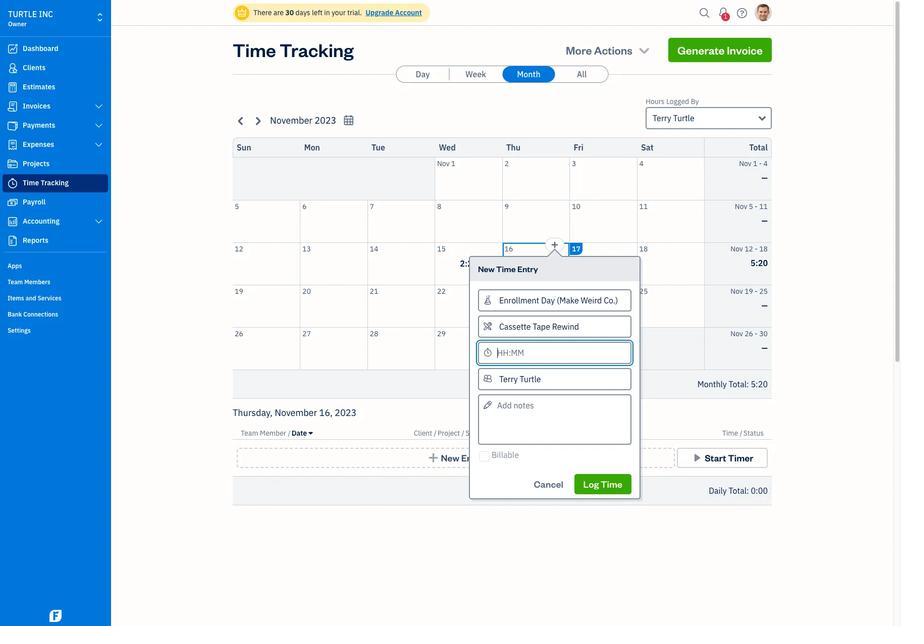 Task type: vqa. For each thing, say whether or not it's contained in the screenshot.
Showcase
no



Task type: describe. For each thing, give the bounding box(es) containing it.
crown image
[[237, 7, 247, 18]]

Duration text field
[[478, 342, 632, 364]]

search image
[[697, 5, 713, 20]]

11 inside button
[[639, 202, 648, 211]]

time tracking link
[[3, 174, 108, 192]]

- for nov 12 - 18 5:20
[[755, 244, 758, 253]]

— for nov 26 - 30 —
[[762, 343, 768, 353]]

client image
[[7, 63, 19, 73]]

Add a service text field
[[479, 316, 631, 336]]

13 button
[[300, 243, 367, 284]]

nov 1 button
[[435, 158, 502, 200]]

nov 12 - 18 5:20
[[731, 244, 768, 268]]

turtle
[[8, 9, 37, 19]]

22 button
[[435, 285, 502, 327]]

days
[[296, 8, 310, 17]]

14 button
[[368, 243, 435, 284]]

team member /
[[241, 429, 291, 438]]

all link
[[556, 66, 608, 82]]

hours
[[646, 97, 665, 106]]

26 inside nov 26 - 30 —
[[745, 329, 753, 338]]

sat
[[641, 142, 654, 152]]

there are 30 days left in your trial. upgrade account
[[253, 8, 422, 17]]

0 vertical spatial 2023
[[315, 115, 336, 126]]

play image
[[691, 453, 703, 463]]

1 vertical spatial 2023
[[335, 407, 357, 419]]

members
[[24, 278, 50, 286]]

25 inside nov 19 - 25 —
[[759, 287, 768, 296]]

nov for nov 26 - 30 —
[[731, 329, 743, 338]]

items and services
[[8, 294, 61, 302]]

chevron large down image for payments
[[94, 122, 103, 130]]

new time entry
[[478, 263, 538, 274]]

13
[[302, 244, 311, 253]]

0 vertical spatial november
[[270, 115, 312, 126]]

inc
[[39, 9, 53, 19]]

projects
[[23, 159, 50, 168]]

nov for nov 1
[[437, 159, 450, 168]]

november 2023
[[270, 115, 336, 126]]

thursday, november 16, 2023
[[233, 407, 357, 419]]

nov for nov 1 - 4 —
[[739, 159, 752, 168]]

27 button
[[300, 327, 367, 370]]

settings
[[8, 327, 31, 334]]

4 button
[[637, 158, 704, 200]]

: for monthly total
[[747, 379, 749, 389]]

status link
[[744, 429, 764, 438]]

upgrade
[[366, 8, 393, 17]]

2 button
[[503, 158, 569, 200]]

status
[[744, 429, 764, 438]]

freshbooks image
[[47, 610, 64, 622]]

date
[[292, 429, 307, 438]]

9 button
[[503, 200, 569, 242]]

bank connections link
[[3, 306, 108, 322]]

28 button
[[368, 327, 435, 370]]

2 / from the left
[[434, 429, 437, 438]]

7 button
[[368, 200, 435, 242]]

report image
[[7, 236, 19, 246]]

time down there at left
[[233, 38, 276, 62]]

thursday,
[[233, 407, 273, 419]]

daily total : 0:00
[[709, 486, 768, 496]]

time / status
[[722, 429, 764, 438]]

services
[[38, 294, 61, 302]]

27
[[302, 329, 311, 338]]

4 inside nov 1 - 4 —
[[764, 159, 768, 168]]

expense image
[[7, 140, 19, 150]]

0 vertical spatial entry
[[517, 263, 538, 274]]

1 button
[[715, 3, 732, 23]]

your
[[332, 8, 346, 17]]

12 button
[[233, 243, 300, 284]]

6
[[302, 202, 307, 211]]

service link
[[465, 429, 490, 438]]

wed
[[439, 142, 456, 152]]

and
[[26, 294, 36, 302]]

nov 19 - 25 —
[[731, 287, 768, 310]]

26 button
[[233, 327, 300, 370]]

22
[[437, 287, 446, 296]]

24
[[572, 287, 580, 296]]

2 5:20 from the top
[[751, 379, 768, 389]]

20
[[302, 287, 311, 296]]

payment image
[[7, 121, 19, 131]]

1 / from the left
[[288, 429, 291, 438]]

— for nov 5 - 11 —
[[762, 215, 768, 225]]

are
[[273, 8, 284, 17]]

total for daily total
[[729, 486, 747, 496]]

12 inside button
[[235, 244, 243, 253]]

turtle
[[673, 113, 695, 123]]

start timer
[[705, 452, 753, 463]]

main element
[[0, 0, 136, 626]]

time inside main element
[[23, 178, 39, 187]]

nov 1
[[437, 159, 455, 168]]

21
[[370, 287, 378, 296]]

start
[[705, 452, 726, 463]]

tracking inside main element
[[41, 178, 69, 187]]

new entry
[[441, 452, 484, 463]]

nov 26 - 30 —
[[731, 329, 768, 353]]

0:00
[[751, 486, 768, 496]]

accounting
[[23, 217, 60, 226]]

payroll link
[[3, 193, 108, 212]]

expenses
[[23, 140, 54, 149]]

cancel
[[534, 478, 563, 490]]

payroll
[[23, 197, 46, 206]]

chevrondown image
[[637, 43, 651, 57]]

5 inside nov 5 - 11 —
[[749, 202, 753, 211]]

1 horizontal spatial time tracking
[[233, 38, 354, 62]]

chevron large down image for accounting
[[94, 218, 103, 226]]

19 inside button
[[235, 287, 243, 296]]

timer image
[[7, 178, 19, 188]]

settings link
[[3, 323, 108, 338]]

0 vertical spatial tracking
[[280, 38, 354, 62]]

2:20
[[460, 258, 477, 269]]

team for team member /
[[241, 429, 258, 438]]

- for nov 1 - 4 —
[[759, 159, 762, 168]]

8
[[437, 202, 441, 211]]

1 for nov 1 - 4 —
[[753, 159, 757, 168]]

logged
[[666, 97, 689, 106]]

Add a team member text field
[[479, 369, 631, 389]]

client / project / service
[[414, 429, 489, 438]]

1 inside dropdown button
[[724, 13, 727, 20]]

generate invoice
[[678, 43, 763, 57]]

Add a client or project text field
[[479, 290, 631, 310]]

25 button
[[637, 285, 704, 327]]

1 vertical spatial november
[[275, 407, 317, 419]]

19 inside nov 19 - 25 —
[[745, 287, 753, 296]]

nov for nov 5 - 11 —
[[735, 202, 747, 211]]

client
[[414, 429, 432, 438]]

5 inside button
[[235, 202, 239, 211]]



Task type: locate. For each thing, give the bounding box(es) containing it.
- inside "nov 12 - 18 5:20"
[[755, 244, 758, 253]]

1 — from the top
[[762, 173, 768, 183]]

12 down 5 button
[[235, 244, 243, 253]]

30 inside button
[[505, 329, 513, 338]]

—
[[762, 173, 768, 183], [762, 215, 768, 225], [762, 300, 768, 310], [762, 343, 768, 353]]

nov down nov 19 - 25 —
[[731, 329, 743, 338]]

1 horizontal spatial 12
[[745, 244, 753, 253]]

11 down nov 1 - 4 —
[[759, 202, 768, 211]]

2 25 from the left
[[759, 287, 768, 296]]

0 horizontal spatial 19
[[235, 287, 243, 296]]

tracking down "left"
[[280, 38, 354, 62]]

- for nov 26 - 30 —
[[755, 329, 758, 338]]

/ left date
[[288, 429, 291, 438]]

3:00
[[595, 258, 612, 269]]

terry
[[653, 113, 671, 123]]

time inside "button"
[[601, 478, 622, 490]]

day link
[[397, 66, 449, 82]]

17
[[572, 244, 580, 253]]

project image
[[7, 159, 19, 169]]

trial.
[[347, 8, 362, 17]]

28
[[370, 329, 378, 338]]

: right monthly
[[747, 379, 749, 389]]

team for team members
[[8, 278, 23, 286]]

chevron large down image
[[94, 122, 103, 130], [94, 141, 103, 149], [94, 218, 103, 226]]

nov down wed
[[437, 159, 450, 168]]

all
[[577, 69, 587, 79]]

2 18 from the left
[[759, 244, 768, 253]]

18 down nov 5 - 11 —
[[759, 244, 768, 253]]

time tracking down projects link
[[23, 178, 69, 187]]

service
[[465, 429, 489, 438]]

projects link
[[3, 155, 108, 173]]

0 horizontal spatial 4
[[639, 159, 644, 168]]

1 horizontal spatial 25
[[759, 287, 768, 296]]

time tracking inside main element
[[23, 178, 69, 187]]

nov for nov 12 - 18 5:20
[[731, 244, 743, 253]]

tracking down projects link
[[41, 178, 69, 187]]

3 / from the left
[[462, 429, 464, 438]]

2 19 from the left
[[745, 287, 753, 296]]

clients
[[23, 63, 46, 72]]

1 chevron large down image from the top
[[94, 122, 103, 130]]

— inside nov 5 - 11 —
[[762, 215, 768, 225]]

- for nov 5 - 11 —
[[755, 202, 758, 211]]

2023 left choose a date image
[[315, 115, 336, 126]]

time link
[[722, 429, 740, 438]]

left
[[312, 8, 323, 17]]

0 horizontal spatial time tracking
[[23, 178, 69, 187]]

— inside nov 26 - 30 —
[[762, 343, 768, 353]]

12 down nov 5 - 11 —
[[745, 244, 753, 253]]

new for new time entry
[[478, 263, 495, 274]]

1 horizontal spatial 11
[[759, 202, 768, 211]]

30 button
[[503, 327, 569, 370]]

— up nov 26 - 30 —
[[762, 300, 768, 310]]

30 inside nov 26 - 30 —
[[759, 329, 768, 338]]

reports link
[[3, 232, 108, 250]]

payments
[[23, 121, 55, 130]]

5:20 up nov 19 - 25 —
[[751, 258, 768, 268]]

entry inside button
[[461, 452, 484, 463]]

next month image
[[252, 115, 264, 126]]

payments link
[[3, 117, 108, 135]]

chevron large down image inside "accounting" link
[[94, 218, 103, 226]]

monthly
[[698, 379, 727, 389]]

chevron large down image
[[94, 102, 103, 111]]

1 vertical spatial tracking
[[41, 178, 69, 187]]

19 down 12 button
[[235, 287, 243, 296]]

2 5 from the left
[[749, 202, 753, 211]]

0 horizontal spatial 5
[[235, 202, 239, 211]]

16
[[505, 244, 513, 253]]

turtle inc owner
[[8, 9, 53, 28]]

dashboard image
[[7, 44, 19, 54]]

log time
[[583, 478, 622, 490]]

1 : from the top
[[747, 379, 749, 389]]

add a time entry image
[[551, 239, 559, 251]]

1 5 from the left
[[235, 202, 239, 211]]

new right 2:20
[[478, 263, 495, 274]]

24 button
[[570, 285, 637, 327]]

2 — from the top
[[762, 215, 768, 225]]

day
[[416, 69, 430, 79]]

date link
[[292, 429, 313, 438]]

8 button
[[435, 200, 502, 242]]

29 button
[[435, 327, 502, 370]]

2 26 from the left
[[745, 329, 753, 338]]

— inside nov 1 - 4 —
[[762, 173, 768, 183]]

1 for nov 1
[[451, 159, 455, 168]]

19 button
[[233, 285, 300, 327]]

time right log
[[601, 478, 622, 490]]

14
[[370, 244, 378, 253]]

0 vertical spatial chevron large down image
[[94, 122, 103, 130]]

0 horizontal spatial 26
[[235, 329, 243, 338]]

nov down nov 5 - 11 —
[[731, 244, 743, 253]]

2023
[[315, 115, 336, 126], [335, 407, 357, 419]]

1 down wed
[[451, 159, 455, 168]]

2 12 from the left
[[745, 244, 753, 253]]

nov 5 - 11 —
[[735, 202, 768, 225]]

1 11 from the left
[[639, 202, 648, 211]]

chart image
[[7, 217, 19, 227]]

25 inside button
[[639, 287, 648, 296]]

2023 right 16,
[[335, 407, 357, 419]]

0 vertical spatial new
[[478, 263, 495, 274]]

4 — from the top
[[762, 343, 768, 353]]

0 vertical spatial team
[[8, 278, 23, 286]]

— inside nov 19 - 25 —
[[762, 300, 768, 310]]

1 12 from the left
[[235, 244, 243, 253]]

18 inside button
[[639, 244, 648, 253]]

team inside main element
[[8, 278, 23, 286]]

3
[[572, 159, 576, 168]]

plus image
[[428, 453, 439, 463]]

team members link
[[3, 274, 108, 289]]

chevron large down image for expenses
[[94, 141, 103, 149]]

0 horizontal spatial 11
[[639, 202, 648, 211]]

expenses link
[[3, 136, 108, 154]]

nov inside nov 5 - 11 —
[[735, 202, 747, 211]]

time
[[233, 38, 276, 62], [23, 178, 39, 187], [496, 263, 516, 274], [722, 429, 738, 438], [601, 478, 622, 490]]

26 inside button
[[235, 329, 243, 338]]

1 19 from the left
[[235, 287, 243, 296]]

items and services link
[[3, 290, 108, 305]]

cancel button
[[525, 474, 572, 494]]

0 vertical spatial total
[[749, 142, 768, 152]]

terry turtle
[[653, 113, 695, 123]]

team
[[8, 278, 23, 286], [241, 429, 258, 438]]

2 chevron large down image from the top
[[94, 141, 103, 149]]

1 inside nov 1 - 4 —
[[753, 159, 757, 168]]

12
[[235, 244, 243, 253], [745, 244, 753, 253]]

2 vertical spatial total
[[729, 486, 747, 496]]

go to help image
[[734, 5, 750, 20]]

generate invoice button
[[668, 38, 772, 62]]

1 inside button
[[451, 159, 455, 168]]

0 horizontal spatial 12
[[235, 244, 243, 253]]

nov inside "nov 12 - 18 5:20"
[[731, 244, 743, 253]]

1 vertical spatial new
[[441, 452, 459, 463]]

- for nov 19 - 25 —
[[755, 287, 758, 296]]

/ left the status
[[740, 429, 743, 438]]

2 vertical spatial chevron large down image
[[94, 218, 103, 226]]

11 down '4' button
[[639, 202, 648, 211]]

1 horizontal spatial 30
[[505, 329, 513, 338]]

total right monthly
[[729, 379, 747, 389]]

0 horizontal spatial new
[[441, 452, 459, 463]]

18 inside "nov 12 - 18 5:20"
[[759, 244, 768, 253]]

new for new entry
[[441, 452, 459, 463]]

0 horizontal spatial team
[[8, 278, 23, 286]]

- inside nov 1 - 4 —
[[759, 159, 762, 168]]

3 — from the top
[[762, 300, 768, 310]]

3 chevron large down image from the top
[[94, 218, 103, 226]]

nov inside button
[[437, 159, 450, 168]]

- inside nov 5 - 11 —
[[755, 202, 758, 211]]

26 down nov 19 - 25 —
[[745, 329, 753, 338]]

5:20 inside "nov 12 - 18 5:20"
[[751, 258, 768, 268]]

bank
[[8, 310, 22, 318]]

1 left go to help image at right top
[[724, 13, 727, 20]]

5:20
[[751, 258, 768, 268], [751, 379, 768, 389]]

team down the 'thursday,'
[[241, 429, 258, 438]]

1 horizontal spatial 1
[[724, 13, 727, 20]]

10
[[572, 202, 580, 211]]

dashboard link
[[3, 40, 108, 58]]

nov for nov 19 - 25 —
[[731, 287, 743, 296]]

time left the status
[[722, 429, 738, 438]]

1 horizontal spatial entry
[[517, 263, 538, 274]]

1 horizontal spatial 26
[[745, 329, 753, 338]]

time tracking down days
[[233, 38, 354, 62]]

nov inside nov 19 - 25 —
[[731, 287, 743, 296]]

week link
[[450, 66, 502, 82]]

nov 1 - 4 —
[[739, 159, 768, 183]]

actions
[[594, 43, 633, 57]]

more actions button
[[557, 38, 660, 62]]

- inside nov 26 - 30 —
[[755, 329, 758, 338]]

1 5:20 from the top
[[751, 258, 768, 268]]

bank connections
[[8, 310, 58, 318]]

time right timer image
[[23, 178, 39, 187]]

0 vertical spatial time tracking
[[233, 38, 354, 62]]

— for nov 1 - 4 —
[[762, 173, 768, 183]]

nov inside nov 26 - 30 —
[[731, 329, 743, 338]]

1 4 from the left
[[639, 159, 644, 168]]

there
[[253, 8, 272, 17]]

1 vertical spatial total
[[729, 379, 747, 389]]

3 button
[[570, 158, 637, 200]]

0 vertical spatial :
[[747, 379, 749, 389]]

4
[[639, 159, 644, 168], [764, 159, 768, 168]]

— for nov 19 - 25 —
[[762, 300, 768, 310]]

november right next month image
[[270, 115, 312, 126]]

1 up nov 5 - 11 —
[[753, 159, 757, 168]]

19
[[235, 287, 243, 296], [745, 287, 753, 296]]

0 horizontal spatial tracking
[[41, 178, 69, 187]]

1 vertical spatial entry
[[461, 452, 484, 463]]

18 down 11 button
[[639, 244, 648, 253]]

2 horizontal spatial 30
[[759, 329, 768, 338]]

11 inside nov 5 - 11 —
[[759, 202, 768, 211]]

21 button
[[368, 285, 435, 327]]

2 4 from the left
[[764, 159, 768, 168]]

1 vertical spatial 5:20
[[751, 379, 768, 389]]

november up date
[[275, 407, 317, 419]]

-
[[759, 159, 762, 168], [755, 202, 758, 211], [755, 244, 758, 253], [755, 287, 758, 296], [755, 329, 758, 338]]

0 horizontal spatial 25
[[639, 287, 648, 296]]

new right plus image
[[441, 452, 459, 463]]

monthly total : 5:20
[[698, 379, 768, 389]]

7
[[370, 202, 374, 211]]

4 inside button
[[639, 159, 644, 168]]

30 right 'are'
[[285, 8, 294, 17]]

choose a date image
[[343, 115, 355, 126]]

/ right the client
[[434, 429, 437, 438]]

more actions
[[566, 43, 633, 57]]

Add notes text field
[[478, 394, 632, 445]]

30
[[285, 8, 294, 17], [505, 329, 513, 338], [759, 329, 768, 338]]

— up nov 5 - 11 —
[[762, 173, 768, 183]]

0 horizontal spatial 18
[[639, 244, 648, 253]]

— up "nov 12 - 18 5:20"
[[762, 215, 768, 225]]

total right daily
[[729, 486, 747, 496]]

2
[[505, 159, 509, 168]]

1 26 from the left
[[235, 329, 243, 338]]

invoice image
[[7, 101, 19, 112]]

4 / from the left
[[740, 429, 743, 438]]

6 button
[[300, 200, 367, 242]]

dashboard
[[23, 44, 58, 53]]

terry turtle button
[[646, 107, 772, 129]]

chevron large down image inside payments link
[[94, 122, 103, 130]]

1 horizontal spatial 18
[[759, 244, 768, 253]]

1 vertical spatial team
[[241, 429, 258, 438]]

1 horizontal spatial new
[[478, 263, 495, 274]]

log
[[583, 478, 599, 490]]

1 25 from the left
[[639, 287, 648, 296]]

2 horizontal spatial 1
[[753, 159, 757, 168]]

5:20 down nov 26 - 30 —
[[751, 379, 768, 389]]

23
[[505, 287, 513, 296]]

/ left service on the right
[[462, 429, 464, 438]]

30 down 23 button
[[505, 329, 513, 338]]

fri
[[574, 142, 584, 152]]

daily
[[709, 486, 727, 496]]

1 horizontal spatial tracking
[[280, 38, 354, 62]]

nov down "nov 12 - 18 5:20"
[[731, 287, 743, 296]]

1 horizontal spatial 19
[[745, 287, 753, 296]]

time down 16
[[496, 263, 516, 274]]

0 vertical spatial 5:20
[[751, 258, 768, 268]]

1 horizontal spatial 5
[[749, 202, 753, 211]]

— up monthly total : 5:20
[[762, 343, 768, 353]]

thu
[[506, 142, 521, 152]]

more
[[566, 43, 592, 57]]

1
[[724, 13, 727, 20], [451, 159, 455, 168], [753, 159, 757, 168]]

30 down nov 19 - 25 —
[[759, 329, 768, 338]]

26 down 19 button
[[235, 329, 243, 338]]

25 down '18' button
[[639, 287, 648, 296]]

1 18 from the left
[[639, 244, 648, 253]]

money image
[[7, 197, 19, 207]]

generate
[[678, 43, 725, 57]]

new inside button
[[441, 452, 459, 463]]

: left 0:00
[[747, 486, 749, 496]]

2 : from the top
[[747, 486, 749, 496]]

19 down "nov 12 - 18 5:20"
[[745, 287, 753, 296]]

timer
[[728, 452, 753, 463]]

estimate image
[[7, 82, 19, 92]]

1 vertical spatial :
[[747, 486, 749, 496]]

connections
[[23, 310, 58, 318]]

invoice
[[727, 43, 763, 57]]

: for daily total
[[747, 486, 749, 496]]

0 horizontal spatial 30
[[285, 8, 294, 17]]

25 down "nov 12 - 18 5:20"
[[759, 287, 768, 296]]

1 vertical spatial chevron large down image
[[94, 141, 103, 149]]

1 horizontal spatial team
[[241, 429, 258, 438]]

1 horizontal spatial 4
[[764, 159, 768, 168]]

total for monthly total
[[729, 379, 747, 389]]

team down apps
[[8, 278, 23, 286]]

1 vertical spatial time tracking
[[23, 178, 69, 187]]

2 11 from the left
[[759, 202, 768, 211]]

12 inside "nov 12 - 18 5:20"
[[745, 244, 753, 253]]

0 horizontal spatial 1
[[451, 159, 455, 168]]

caretdown image
[[309, 429, 313, 437]]

previous month image
[[235, 115, 247, 126]]

16,
[[319, 407, 333, 419]]

nov up nov 5 - 11 —
[[739, 159, 752, 168]]

nov inside nov 1 - 4 —
[[739, 159, 752, 168]]

nov down nov 1 - 4 —
[[735, 202, 747, 211]]

mon
[[304, 142, 320, 152]]

0 horizontal spatial entry
[[461, 452, 484, 463]]

chevron large down image inside expenses link
[[94, 141, 103, 149]]

total up nov 1 - 4 —
[[749, 142, 768, 152]]

- inside nov 19 - 25 —
[[755, 287, 758, 296]]



